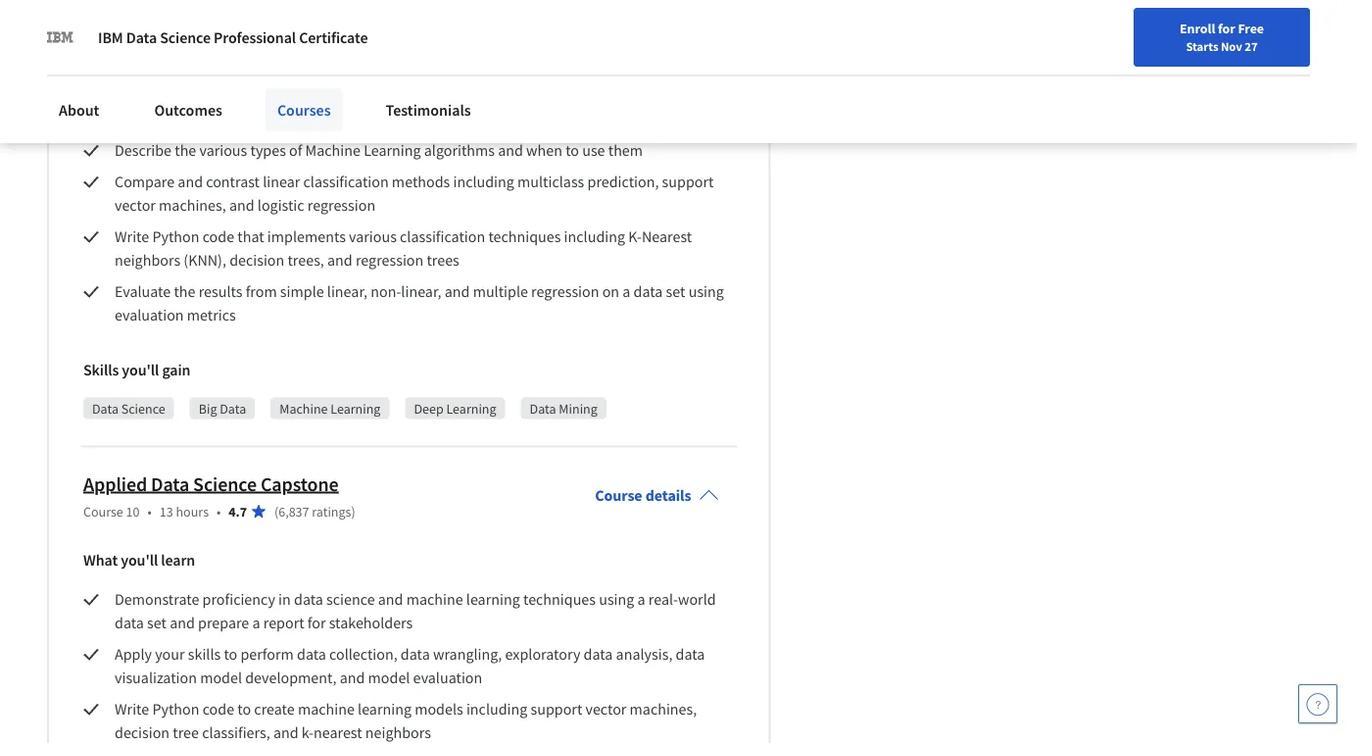 Task type: locate. For each thing, give the bounding box(es) containing it.
course inside dropdown button
[[595, 486, 643, 506]]

learning left deep
[[331, 400, 381, 417]]

mining
[[559, 400, 598, 417]]

0 vertical spatial what
[[83, 102, 118, 121]]

the down outcomes
[[175, 141, 196, 160]]

decision inside the 'write python code that implements various classification techniques including k-nearest neighbors (knn), decision trees, and regression trees'
[[230, 251, 285, 270]]

1 vertical spatial machine
[[298, 700, 355, 719]]

results
[[199, 282, 243, 302]]

0 vertical spatial including
[[453, 172, 515, 192]]

0 horizontal spatial neighbors
[[115, 251, 181, 270]]

1 vertical spatial learning
[[358, 700, 412, 719]]

evaluation inside apply your skills to perform data collection, data wrangling, exploratory data analysis, data visualization model development, and model evaluation
[[413, 668, 483, 688]]

1 vertical spatial python
[[152, 227, 199, 247]]

model down skills
[[200, 668, 242, 688]]

a right on
[[623, 282, 631, 302]]

code inside write python code to create machine learning models including support vector machines, decision tree classifiers, and k-nearest neighbors
[[203, 700, 234, 719]]

0 horizontal spatial machine
[[298, 700, 355, 719]]

your
[[155, 645, 185, 664]]

1 learn from the top
[[161, 102, 195, 121]]

1 horizontal spatial for
[[1219, 20, 1236, 37]]

regression up implements
[[308, 196, 376, 215]]

about link
[[47, 88, 111, 131]]

course
[[595, 486, 643, 506], [83, 503, 123, 520]]

1 horizontal spatial model
[[368, 668, 410, 688]]

0 horizontal spatial a
[[252, 613, 260, 633]]

decision left tree
[[115, 723, 170, 743]]

science for ibm
[[160, 27, 211, 47]]

learning right deep
[[447, 400, 497, 417]]

various inside the 'write python code that implements various classification techniques including k-nearest neighbors (knn), decision trees, and regression trees'
[[349, 227, 397, 247]]

0 horizontal spatial using
[[599, 590, 635, 610]]

0 vertical spatial decision
[[230, 251, 285, 270]]

set for using
[[666, 282, 686, 302]]

0 vertical spatial a
[[623, 282, 631, 302]]

regression inside evaluate the results from simple linear, non-linear, and multiple regression on a data set using evaluation metrics
[[532, 282, 600, 302]]

using inside evaluate the results from simple linear, non-linear, and multiple regression on a data set using evaluation metrics
[[689, 282, 724, 302]]

including inside the 'write python code that implements various classification techniques including k-nearest neighbors (knn), decision trees, and regression trees'
[[564, 227, 626, 247]]

learning down apply your skills to perform data collection, data wrangling, exploratory data analysis, data visualization model development, and model evaluation
[[358, 700, 412, 719]]

2 write from the top
[[115, 700, 149, 719]]

machines, inside write python code to create machine learning models including support vector machines, decision tree classifiers, and k-nearest neighbors
[[630, 700, 697, 719]]

1 vertical spatial what you'll learn
[[83, 551, 195, 570]]

1 code from the top
[[203, 227, 234, 247]]

including inside write python code to create machine learning models including support vector machines, decision tree classifiers, and k-nearest neighbors
[[467, 700, 528, 719]]

2 vertical spatial regression
[[532, 282, 600, 302]]

1 horizontal spatial various
[[349, 227, 397, 247]]

1 vertical spatial decision
[[115, 723, 170, 743]]

algorithms
[[424, 141, 495, 160]]

certificate
[[299, 27, 368, 47]]

visualization
[[115, 668, 197, 688]]

you'll left gain
[[122, 360, 159, 380]]

various up contrast
[[200, 141, 247, 160]]

2 learn from the top
[[161, 551, 195, 570]]

write up evaluate
[[115, 227, 149, 247]]

neighbors inside write python code to create machine learning models including support vector machines, decision tree classifiers, and k-nearest neighbors
[[366, 723, 431, 743]]

vector inside write python code to create machine learning models including support vector machines, decision tree classifiers, and k-nearest neighbors
[[586, 700, 627, 719]]

vector for write python code to create machine learning models including support vector machines, decision tree classifiers, and k-nearest neighbors
[[586, 700, 627, 719]]

0 horizontal spatial •
[[148, 503, 152, 520]]

learning left with
[[157, 23, 231, 47]]

0 horizontal spatial evaluation
[[115, 306, 184, 325]]

1 vertical spatial regression
[[356, 251, 424, 270]]

techniques
[[489, 227, 561, 247], [524, 590, 596, 610]]

and up your
[[170, 613, 195, 633]]

science
[[327, 590, 375, 610]]

to inside apply your skills to perform data collection, data wrangling, exploratory data analysis, data visualization model development, and model evaluation
[[224, 645, 238, 664]]

various
[[200, 141, 247, 160], [349, 227, 397, 247]]

neighbors up evaluate
[[115, 251, 181, 270]]

0 vertical spatial learn
[[161, 102, 195, 121]]

perform
[[241, 645, 294, 664]]

model
[[200, 668, 242, 688], [368, 668, 410, 688]]

0 vertical spatial techniques
[[489, 227, 561, 247]]

classification inside compare and contrast linear classification methods including multiclass prediction, support vector machines, and logistic regression
[[303, 172, 389, 192]]

machine right of
[[306, 141, 361, 160]]

learning up wrangling,
[[467, 590, 520, 610]]

support for including
[[531, 700, 583, 719]]

and down trees
[[445, 282, 470, 302]]

1 vertical spatial techniques
[[524, 590, 596, 610]]

what up demonstrate
[[83, 551, 118, 570]]

0 vertical spatial set
[[666, 282, 686, 302]]

neighbors
[[115, 251, 181, 270], [366, 723, 431, 743]]

1 horizontal spatial linear,
[[401, 282, 442, 302]]

and right trees,
[[328, 251, 353, 270]]

courses
[[277, 100, 331, 120]]

science left with
[[160, 27, 211, 47]]

code
[[203, 227, 234, 247], [203, 700, 234, 719]]

2 what from the top
[[83, 551, 118, 570]]

2 vertical spatial machine
[[280, 400, 328, 417]]

and inside write python code to create machine learning models including support vector machines, decision tree classifiers, and k-nearest neighbors
[[273, 723, 299, 743]]

0 vertical spatial learning
[[467, 590, 520, 610]]

machines, for compare and contrast linear classification methods including multiclass prediction, support vector machines, and logistic regression
[[159, 196, 226, 215]]

set down demonstrate
[[147, 613, 167, 633]]

0 horizontal spatial decision
[[115, 723, 170, 743]]

2 what you'll learn from the top
[[83, 551, 195, 570]]

science up 4.7 at the bottom of the page
[[193, 472, 257, 496]]

machines, down analysis,
[[630, 700, 697, 719]]

2 vertical spatial including
[[467, 700, 528, 719]]

model down collection, at bottom
[[368, 668, 410, 688]]

learning for deep learning
[[447, 400, 497, 417]]

1 vertical spatial a
[[638, 590, 646, 610]]

1 horizontal spatial •
[[217, 503, 221, 520]]

1 vertical spatial to
[[224, 645, 238, 664]]

proficiency
[[203, 590, 275, 610]]

1 horizontal spatial neighbors
[[366, 723, 431, 743]]

for right "report"
[[308, 613, 326, 633]]

classification up trees
[[400, 227, 486, 247]]

0 vertical spatial science
[[160, 27, 211, 47]]

including
[[453, 172, 515, 192], [564, 227, 626, 247], [467, 700, 528, 719]]

for up the nov
[[1219, 20, 1236, 37]]

data right on
[[634, 282, 663, 302]]

set inside demonstrate proficiency in data science and machine learning techniques using a real-world data set and prepare a report for stakeholders
[[147, 613, 167, 633]]

python
[[276, 23, 336, 47], [152, 227, 199, 247], [152, 700, 199, 719]]

support
[[662, 172, 714, 192], [531, 700, 583, 719]]

menu item
[[994, 20, 1120, 83]]

what you'll learn up describe
[[83, 102, 195, 121]]

using down nearest
[[689, 282, 724, 302]]

machine for machine learning
[[280, 400, 328, 417]]

0 vertical spatial you'll
[[121, 102, 158, 121]]

set for and
[[147, 613, 167, 633]]

1 horizontal spatial support
[[662, 172, 714, 192]]

1 vertical spatial you'll
[[122, 360, 159, 380]]

prepare
[[198, 613, 249, 633]]

(knn),
[[184, 251, 226, 270]]

from
[[246, 282, 277, 302]]

including right models
[[467, 700, 528, 719]]

data
[[126, 27, 157, 47], [92, 400, 119, 417], [220, 400, 246, 417], [530, 400, 556, 417], [151, 472, 189, 496]]

2 code from the top
[[203, 700, 234, 719]]

a
[[623, 282, 631, 302], [638, 590, 646, 610], [252, 613, 260, 633]]

data
[[634, 282, 663, 302], [294, 590, 323, 610], [115, 613, 144, 633], [297, 645, 326, 664], [401, 645, 430, 664], [584, 645, 613, 664], [676, 645, 705, 664]]

write down visualization
[[115, 700, 149, 719]]

techniques up 'multiple'
[[489, 227, 561, 247]]

machine up wrangling,
[[407, 590, 463, 610]]

ibm
[[98, 27, 123, 47]]

learn up demonstrate
[[161, 551, 195, 570]]

0 horizontal spatial linear,
[[327, 282, 368, 302]]

methods
[[392, 172, 450, 192]]

course left 10
[[83, 503, 123, 520]]

2 vertical spatial science
[[193, 472, 257, 496]]

python right with
[[276, 23, 336, 47]]

python inside write python code to create machine learning models including support vector machines, decision tree classifiers, and k-nearest neighbors
[[152, 700, 199, 719]]

and
[[498, 141, 523, 160], [178, 172, 203, 192], [229, 196, 255, 215], [328, 251, 353, 270], [445, 282, 470, 302], [378, 590, 403, 610], [170, 613, 195, 633], [340, 668, 365, 688], [273, 723, 299, 743]]

neighbors down models
[[366, 723, 431, 743]]

0 vertical spatial what you'll learn
[[83, 102, 195, 121]]

1 vertical spatial science
[[121, 400, 165, 417]]

help center image
[[1307, 692, 1331, 716]]

support down "exploratory"
[[531, 700, 583, 719]]

1 vertical spatial vector
[[586, 700, 627, 719]]

1 vertical spatial neighbors
[[366, 723, 431, 743]]

the inside evaluate the results from simple linear, non-linear, and multiple regression on a data set using evaluation metrics
[[174, 282, 196, 302]]

skills
[[83, 360, 119, 380]]

for inside enroll for free starts nov 27
[[1219, 20, 1236, 37]]

various up non-
[[349, 227, 397, 247]]

implements
[[268, 227, 346, 247]]

techniques inside demonstrate proficiency in data science and machine learning techniques using a real-world data set and prepare a report for stakeholders
[[524, 590, 596, 610]]

0 horizontal spatial model
[[200, 668, 242, 688]]

1 horizontal spatial a
[[623, 282, 631, 302]]

1 horizontal spatial set
[[666, 282, 686, 302]]

machine
[[83, 23, 153, 47], [306, 141, 361, 160], [280, 400, 328, 417]]

0 vertical spatial machines,
[[159, 196, 226, 215]]

2 vertical spatial python
[[152, 700, 199, 719]]

1 vertical spatial what
[[83, 551, 118, 570]]

support inside write python code to create machine learning models including support vector machines, decision tree classifiers, and k-nearest neighbors
[[531, 700, 583, 719]]

science down skills you'll gain
[[121, 400, 165, 417]]

1 vertical spatial write
[[115, 700, 149, 719]]

1 horizontal spatial classification
[[400, 227, 486, 247]]

0 vertical spatial using
[[689, 282, 724, 302]]

to right skills
[[224, 645, 238, 664]]

skills you'll gain
[[83, 360, 191, 380]]

course for course 10 • 13 hours •
[[83, 503, 123, 520]]

what you'll learn for demonstrate proficiency in data science and machine learning techniques using a real-world data set and prepare a report for stakeholders
[[83, 551, 195, 570]]

show notifications image
[[1140, 25, 1164, 48]]

1 vertical spatial the
[[174, 282, 196, 302]]

1 what from the top
[[83, 102, 118, 121]]

data mining
[[530, 400, 598, 417]]

• left 4.7 at the bottom of the page
[[217, 503, 221, 520]]

1 vertical spatial various
[[349, 227, 397, 247]]

free
[[1239, 20, 1265, 37]]

regression left on
[[532, 282, 600, 302]]

0 vertical spatial various
[[200, 141, 247, 160]]

1 horizontal spatial using
[[689, 282, 724, 302]]

0 vertical spatial classification
[[303, 172, 389, 192]]

demonstrate
[[115, 590, 199, 610]]

to left the use
[[566, 141, 579, 160]]

and inside apply your skills to perform data collection, data wrangling, exploratory data analysis, data visualization model development, and model evaluation
[[340, 668, 365, 688]]

1 vertical spatial support
[[531, 700, 583, 719]]

0 vertical spatial machine
[[407, 590, 463, 610]]

collection,
[[329, 645, 398, 664]]

learn for describe
[[161, 102, 195, 121]]

techniques inside the 'write python code that implements various classification techniques including k-nearest neighbors (knn), decision trees, and regression trees'
[[489, 227, 561, 247]]

regression up non-
[[356, 251, 424, 270]]

0 horizontal spatial classification
[[303, 172, 389, 192]]

machine right ibm icon
[[83, 23, 153, 47]]

1 horizontal spatial decision
[[230, 251, 285, 270]]

0 horizontal spatial learning
[[358, 700, 412, 719]]

course left details
[[595, 486, 643, 506]]

0 vertical spatial evaluation
[[115, 306, 184, 325]]

linear, left non-
[[327, 282, 368, 302]]

you'll up demonstrate
[[121, 551, 158, 570]]

0 horizontal spatial support
[[531, 700, 583, 719]]

1 vertical spatial evaluation
[[413, 668, 483, 688]]

1 what you'll learn from the top
[[83, 102, 195, 121]]

2 • from the left
[[217, 503, 221, 520]]

13
[[160, 503, 173, 520]]

0 horizontal spatial machines,
[[159, 196, 226, 215]]

metrics
[[187, 306, 236, 325]]

• left the 13
[[148, 503, 152, 520]]

what for describe the various types of machine learning algorithms and when to use them
[[83, 102, 118, 121]]

0 horizontal spatial course
[[83, 503, 123, 520]]

outcomes link
[[143, 88, 234, 131]]

decision
[[230, 251, 285, 270], [115, 723, 170, 743]]

vector down analysis,
[[586, 700, 627, 719]]

compare and contrast linear classification methods including multiclass prediction, support vector machines, and logistic regression
[[115, 172, 717, 215]]

machine up capstone
[[280, 400, 328, 417]]

1 vertical spatial learn
[[161, 551, 195, 570]]

decision down that
[[230, 251, 285, 270]]

and left k-
[[273, 723, 299, 743]]

capstone
[[261, 472, 339, 496]]

code up the (knn),
[[203, 227, 234, 247]]

1 horizontal spatial vector
[[586, 700, 627, 719]]

learn up describe
[[161, 102, 195, 121]]

logistic
[[258, 196, 305, 215]]

you'll up describe
[[121, 102, 158, 121]]

code up classifiers,
[[203, 700, 234, 719]]

science for applied
[[193, 472, 257, 496]]

a left "real-"
[[638, 590, 646, 610]]

exploratory
[[505, 645, 581, 664]]

classification down describe the various types of machine learning algorithms and when to use them
[[303, 172, 389, 192]]

neighbors inside the 'write python code that implements various classification techniques including k-nearest neighbors (knn), decision trees, and regression trees'
[[115, 251, 181, 270]]

learning inside write python code to create machine learning models including support vector machines, decision tree classifiers, and k-nearest neighbors
[[358, 700, 412, 719]]

0 vertical spatial regression
[[308, 196, 376, 215]]

data up the 13
[[151, 472, 189, 496]]

1 vertical spatial code
[[203, 700, 234, 719]]

learning
[[467, 590, 520, 610], [358, 700, 412, 719]]

write for write python code to create machine learning models including support vector machines, decision tree classifiers, and k-nearest neighbors
[[115, 700, 149, 719]]

linear, down trees
[[401, 282, 442, 302]]

including left k- on the top of page
[[564, 227, 626, 247]]

1 vertical spatial including
[[564, 227, 626, 247]]

k-
[[302, 723, 314, 743]]

2 vertical spatial you'll
[[121, 551, 158, 570]]

testimonials link
[[374, 88, 483, 131]]

0 vertical spatial code
[[203, 227, 234, 247]]

what you'll learn up demonstrate
[[83, 551, 195, 570]]

nearest
[[642, 227, 692, 247]]

vector for compare and contrast linear classification methods including multiclass prediction, support vector machines, and logistic regression
[[115, 196, 156, 215]]

create
[[254, 700, 295, 719]]

machine learning with python
[[83, 23, 336, 47]]

code inside the 'write python code that implements various classification techniques including k-nearest neighbors (knn), decision trees, and regression trees'
[[203, 227, 234, 247]]

learning inside demonstrate proficiency in data science and machine learning techniques using a real-world data set and prepare a report for stakeholders
[[467, 590, 520, 610]]

vector down the compare
[[115, 196, 156, 215]]

support inside compare and contrast linear classification methods including multiclass prediction, support vector machines, and logistic regression
[[662, 172, 714, 192]]

python up tree
[[152, 700, 199, 719]]

python inside the 'write python code that implements various classification techniques including k-nearest neighbors (knn), decision trees, and regression trees'
[[152, 227, 199, 247]]

details
[[646, 486, 692, 506]]

learn
[[161, 102, 195, 121], [161, 551, 195, 570]]

1 horizontal spatial learning
[[467, 590, 520, 610]]

0 vertical spatial the
[[175, 141, 196, 160]]

1 horizontal spatial course
[[595, 486, 643, 506]]

and up stakeholders
[[378, 590, 403, 610]]

2 horizontal spatial a
[[638, 590, 646, 610]]

machine up nearest
[[298, 700, 355, 719]]

write
[[115, 227, 149, 247], [115, 700, 149, 719]]

0 horizontal spatial vector
[[115, 196, 156, 215]]

support up nearest
[[662, 172, 714, 192]]

write inside the 'write python code that implements various classification techniques including k-nearest neighbors (knn), decision trees, and regression trees'
[[115, 227, 149, 247]]

applied data science capstone
[[83, 472, 339, 496]]

2 vertical spatial to
[[238, 700, 251, 719]]

regression inside the 'write python code that implements various classification techniques including k-nearest neighbors (knn), decision trees, and regression trees'
[[356, 251, 424, 270]]

hours
[[176, 503, 209, 520]]

vector inside compare and contrast linear classification methods including multiclass prediction, support vector machines, and logistic regression
[[115, 196, 156, 215]]

2 model from the left
[[368, 668, 410, 688]]

what you'll learn
[[83, 102, 195, 121], [83, 551, 195, 570]]

0 vertical spatial machine
[[83, 23, 153, 47]]

machines, inside compare and contrast linear classification methods including multiclass prediction, support vector machines, and logistic regression
[[159, 196, 226, 215]]

1 model from the left
[[200, 668, 242, 688]]

set down nearest
[[666, 282, 686, 302]]

vector
[[115, 196, 156, 215], [586, 700, 627, 719]]

linear
[[263, 172, 300, 192]]

evaluation
[[115, 306, 184, 325], [413, 668, 483, 688]]

apply your skills to perform data collection, data wrangling, exploratory data analysis, data visualization model development, and model evaluation
[[115, 645, 709, 688]]

1 vertical spatial set
[[147, 613, 167, 633]]

data for ibm
[[126, 27, 157, 47]]

and down collection, at bottom
[[340, 668, 365, 688]]

27
[[1246, 38, 1259, 54]]

a left "report"
[[252, 613, 260, 633]]

None search field
[[279, 12, 564, 51]]

data down demonstrate proficiency in data science and machine learning techniques using a real-world data set and prepare a report for stakeholders
[[401, 645, 430, 664]]

using left "real-"
[[599, 590, 635, 610]]

data right ibm
[[126, 27, 157, 47]]

1 horizontal spatial evaluation
[[413, 668, 483, 688]]

to up classifiers,
[[238, 700, 251, 719]]

big
[[199, 400, 217, 417]]

1 linear, from the left
[[327, 282, 368, 302]]

1 write from the top
[[115, 227, 149, 247]]

nearest
[[314, 723, 362, 743]]

1 vertical spatial machines,
[[630, 700, 697, 719]]

0 vertical spatial support
[[662, 172, 714, 192]]

regression
[[308, 196, 376, 215], [356, 251, 424, 270], [532, 282, 600, 302]]

to for decision
[[238, 700, 251, 719]]

contrast
[[206, 172, 260, 192]]

the for evaluate
[[174, 282, 196, 302]]

write inside write python code to create machine learning models including support vector machines, decision tree classifiers, and k-nearest neighbors
[[115, 700, 149, 719]]

including down algorithms
[[453, 172, 515, 192]]

data down skills
[[92, 400, 119, 417]]

to inside write python code to create machine learning models including support vector machines, decision tree classifiers, and k-nearest neighbors
[[238, 700, 251, 719]]

deep learning
[[414, 400, 497, 417]]

1 vertical spatial for
[[308, 613, 326, 633]]

1 vertical spatial classification
[[400, 227, 486, 247]]

what up describe
[[83, 102, 118, 121]]

ibm image
[[47, 24, 75, 51]]

with
[[234, 23, 272, 47]]

set inside evaluate the results from simple linear, non-linear, and multiple regression on a data set using evaluation metrics
[[666, 282, 686, 302]]

0 horizontal spatial for
[[308, 613, 326, 633]]

1 vertical spatial using
[[599, 590, 635, 610]]

0 horizontal spatial set
[[147, 613, 167, 633]]

data up development,
[[297, 645, 326, 664]]

machine for machine learning with python
[[83, 23, 153, 47]]

data right big
[[220, 400, 246, 417]]

learning
[[157, 23, 231, 47], [364, 141, 421, 160], [331, 400, 381, 417], [447, 400, 497, 417]]

0 vertical spatial write
[[115, 227, 149, 247]]

evaluation down evaluate
[[115, 306, 184, 325]]

tree
[[173, 723, 199, 743]]

1 horizontal spatial machines,
[[630, 700, 697, 719]]

evaluation down wrangling,
[[413, 668, 483, 688]]

science
[[160, 27, 211, 47], [121, 400, 165, 417], [193, 472, 257, 496]]

1 horizontal spatial machine
[[407, 590, 463, 610]]

techniques up "exploratory"
[[524, 590, 596, 610]]

0 vertical spatial vector
[[115, 196, 156, 215]]

machines, down contrast
[[159, 196, 226, 215]]

2 vertical spatial a
[[252, 613, 260, 633]]

python up the (knn),
[[152, 227, 199, 247]]

0 vertical spatial for
[[1219, 20, 1236, 37]]

the
[[175, 141, 196, 160], [174, 282, 196, 302]]

the up metrics
[[174, 282, 196, 302]]

0 vertical spatial neighbors
[[115, 251, 181, 270]]

0 vertical spatial python
[[276, 23, 336, 47]]

course 10 • 13 hours •
[[83, 503, 221, 520]]



Task type: vqa. For each thing, say whether or not it's contained in the screenshot.
"more."
no



Task type: describe. For each thing, give the bounding box(es) containing it.
evaluate
[[115, 282, 171, 302]]

evaluate the results from simple linear, non-linear, and multiple regression on a data set using evaluation metrics
[[115, 282, 728, 325]]

use
[[583, 141, 606, 160]]

data science
[[92, 400, 165, 417]]

ibm data science professional certificate
[[98, 27, 368, 47]]

describe
[[115, 141, 172, 160]]

code for tree
[[203, 700, 234, 719]]

0 horizontal spatial various
[[200, 141, 247, 160]]

you'll for describe the various types of machine learning algorithms and when to use them
[[121, 102, 158, 121]]

a inside evaluate the results from simple linear, non-linear, and multiple regression on a data set using evaluation metrics
[[623, 282, 631, 302]]

including for and
[[564, 227, 626, 247]]

data for applied
[[151, 472, 189, 496]]

development,
[[245, 668, 337, 688]]

testimonials
[[386, 100, 471, 120]]

and left when
[[498, 141, 523, 160]]

about
[[59, 100, 99, 120]]

courses link
[[266, 88, 343, 131]]

you'll for demonstrate proficiency in data science and machine learning techniques using a real-world data set and prepare a report for stakeholders
[[121, 551, 158, 570]]

what you'll learn for describe the various types of machine learning algorithms and when to use them
[[83, 102, 195, 121]]

multiclass
[[518, 172, 585, 192]]

apply
[[115, 645, 152, 664]]

10
[[126, 503, 140, 520]]

k-
[[629, 227, 642, 247]]

course for course details
[[595, 486, 643, 506]]

outcomes
[[154, 100, 222, 120]]

course details button
[[580, 459, 735, 533]]

prediction,
[[588, 172, 659, 192]]

write for write python code that implements various classification techniques including k-nearest neighbors (knn), decision trees, and regression trees
[[115, 227, 149, 247]]

support for prediction,
[[662, 172, 714, 192]]

data left analysis,
[[584, 645, 613, 664]]

learning up methods
[[364, 141, 421, 160]]

and inside the 'write python code that implements various classification techniques including k-nearest neighbors (knn), decision trees, and regression trees'
[[328, 251, 353, 270]]

machines, for write python code to create machine learning models including support vector machines, decision tree classifiers, and k-nearest neighbors
[[630, 700, 697, 719]]

data for big
[[220, 400, 246, 417]]

data right analysis,
[[676, 645, 705, 664]]

nov
[[1222, 38, 1243, 54]]

python for the
[[152, 227, 199, 247]]

for inside demonstrate proficiency in data science and machine learning techniques using a real-world data set and prepare a report for stakeholders
[[308, 613, 326, 633]]

stakeholders
[[329, 613, 413, 633]]

decision inside write python code to create machine learning models including support vector machines, decision tree classifiers, and k-nearest neighbors
[[115, 723, 170, 743]]

and inside evaluate the results from simple linear, non-linear, and multiple regression on a data set using evaluation metrics
[[445, 282, 470, 302]]

write python code to create machine learning models including support vector machines, decision tree classifiers, and k-nearest neighbors
[[115, 700, 701, 743]]

learning for machine learning
[[331, 400, 381, 417]]

skills
[[188, 645, 221, 664]]

machine inside write python code to create machine learning models including support vector machines, decision tree classifiers, and k-nearest neighbors
[[298, 700, 355, 719]]

on
[[603, 282, 620, 302]]

python for proficiency
[[152, 700, 199, 719]]

0 vertical spatial to
[[566, 141, 579, 160]]

gain
[[162, 360, 191, 380]]

2 linear, from the left
[[401, 282, 442, 302]]

analysis,
[[616, 645, 673, 664]]

6,837
[[279, 503, 309, 520]]

that
[[238, 227, 264, 247]]

data left mining on the bottom
[[530, 400, 556, 417]]

professional
[[214, 27, 296, 47]]

trees,
[[288, 251, 324, 270]]

wrangling,
[[433, 645, 502, 664]]

and down contrast
[[229, 196, 255, 215]]

the for describe
[[175, 141, 196, 160]]

(
[[274, 503, 279, 520]]

classification inside the 'write python code that implements various classification techniques including k-nearest neighbors (knn), decision trees, and regression trees'
[[400, 227, 486, 247]]

regression inside compare and contrast linear classification methods including multiclass prediction, support vector machines, and logistic regression
[[308, 196, 376, 215]]

non-
[[371, 282, 401, 302]]

machine inside demonstrate proficiency in data science and machine learning techniques using a real-world data set and prepare a report for stakeholders
[[407, 590, 463, 610]]

simple
[[280, 282, 324, 302]]

applied data science capstone link
[[83, 472, 339, 496]]

machine learning
[[280, 400, 381, 417]]

classifiers,
[[202, 723, 270, 743]]

including for techniques
[[467, 700, 528, 719]]

applied
[[83, 472, 147, 496]]

world
[[679, 590, 716, 610]]

coursera image
[[24, 16, 148, 47]]

enroll
[[1181, 20, 1216, 37]]

)
[[351, 503, 356, 520]]

and left contrast
[[178, 172, 203, 192]]

real-
[[649, 590, 679, 610]]

( 6,837 ratings )
[[274, 503, 356, 520]]

to for data
[[224, 645, 238, 664]]

data up apply
[[115, 613, 144, 633]]

them
[[609, 141, 643, 160]]

machine learning with python link
[[83, 23, 336, 47]]

1 vertical spatial machine
[[306, 141, 361, 160]]

4.7
[[229, 503, 247, 520]]

types
[[250, 141, 286, 160]]

data inside evaluate the results from simple linear, non-linear, and multiple regression on a data set using evaluation metrics
[[634, 282, 663, 302]]

describe the various types of machine learning algorithms and when to use them
[[115, 141, 650, 160]]

write python code that implements various classification techniques including k-nearest neighbors (knn), decision trees, and regression trees
[[115, 227, 696, 270]]

big data
[[199, 400, 246, 417]]

trees
[[427, 251, 460, 270]]

models
[[415, 700, 463, 719]]

what for demonstrate proficiency in data science and machine learning techniques using a real-world data set and prepare a report for stakeholders
[[83, 551, 118, 570]]

report
[[264, 613, 305, 633]]

data right the in
[[294, 590, 323, 610]]

multiple
[[473, 282, 528, 302]]

using inside demonstrate proficiency in data science and machine learning techniques using a real-world data set and prepare a report for stakeholders
[[599, 590, 635, 610]]

demonstrate proficiency in data science and machine learning techniques using a real-world data set and prepare a report for stakeholders
[[115, 590, 720, 633]]

code for decision
[[203, 227, 234, 247]]

1 • from the left
[[148, 503, 152, 520]]

learning for machine learning with python
[[157, 23, 231, 47]]

starts
[[1187, 38, 1219, 54]]

ratings
[[312, 503, 351, 520]]

in
[[279, 590, 291, 610]]

deep
[[414, 400, 444, 417]]

of
[[289, 141, 302, 160]]

including inside compare and contrast linear classification methods including multiclass prediction, support vector machines, and logistic regression
[[453, 172, 515, 192]]

evaluation inside evaluate the results from simple linear, non-linear, and multiple regression on a data set using evaluation metrics
[[115, 306, 184, 325]]

enroll for free starts nov 27
[[1181, 20, 1265, 54]]

learn for demonstrate
[[161, 551, 195, 570]]



